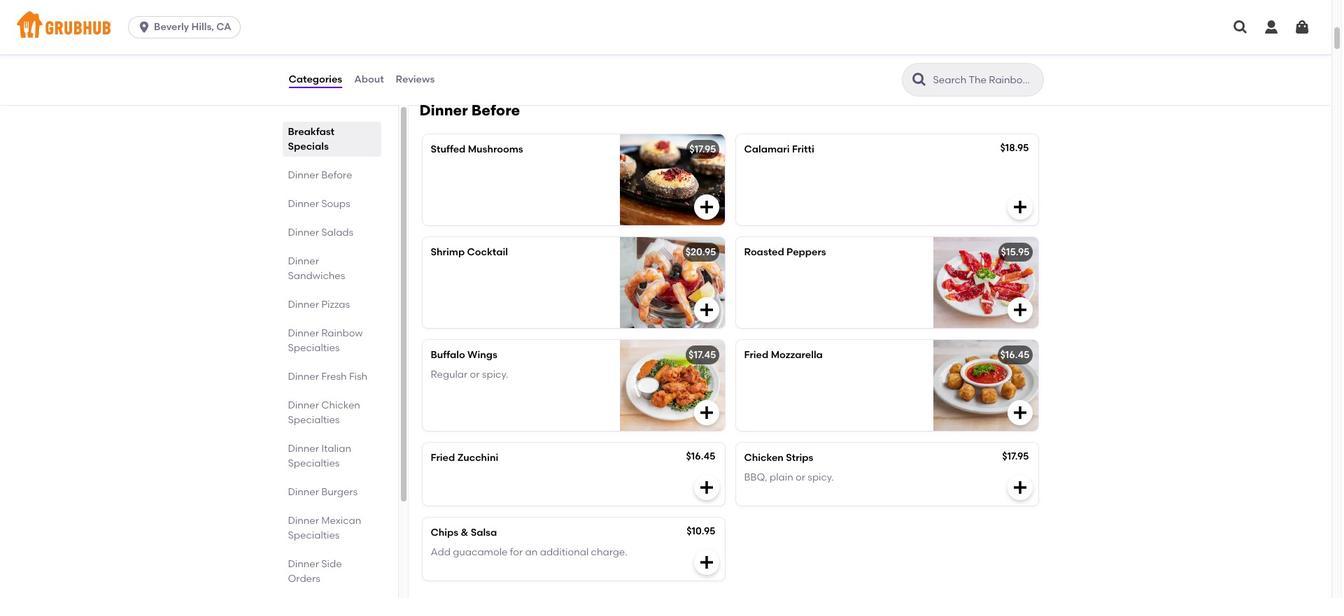 Task type: describe. For each thing, give the bounding box(es) containing it.
specialties for italian
[[288, 458, 340, 470]]

dinner down the specials
[[288, 169, 319, 181]]

salsa
[[471, 527, 497, 539]]

dinner inside dinner rainbow specialties
[[288, 328, 319, 340]]

cheese.
[[901, 38, 938, 50]]

cocktail
[[467, 246, 508, 258]]

dinner inside dinner italian specialties
[[288, 443, 319, 455]]

mushrooms
[[468, 144, 523, 155]]

stuffed mushrooms image
[[620, 134, 725, 225]]

1 vertical spatial $16.45
[[686, 451, 716, 463]]

fried for fried mozzarella
[[745, 349, 769, 361]]

1 cottage from the left
[[787, 38, 825, 50]]

includes cottage fries or cottage cheese. button
[[736, 9, 1039, 72]]

an
[[525, 547, 538, 559]]

salads
[[322, 227, 354, 239]]

shrimp
[[431, 246, 465, 258]]

0 horizontal spatial $17.95
[[690, 144, 717, 155]]

2 cottage from the left
[[861, 38, 899, 50]]

dinner left "burgers"
[[288, 487, 319, 498]]

beverly hills, ca button
[[128, 16, 246, 39]]

beverly hills, ca
[[154, 21, 231, 33]]

dinner mexican specialties
[[288, 515, 361, 542]]

calamari
[[745, 144, 790, 155]]

charge.
[[591, 547, 628, 559]]

reviews button
[[395, 55, 436, 105]]

includes
[[745, 38, 784, 50]]

with
[[490, 38, 509, 50]]

dinner italian specialties
[[288, 443, 351, 470]]

roasted peppers image
[[934, 237, 1039, 328]]

0 vertical spatial $16.45
[[1001, 349, 1030, 361]]

fried for fried zucchini
[[431, 452, 455, 464]]

dinner pizzas
[[288, 299, 350, 311]]

breakfast specials
[[288, 126, 335, 153]]

ca
[[216, 21, 231, 33]]

filling.
[[554, 38, 582, 50]]

fried mozzarella image
[[934, 340, 1039, 431]]

chicken strips
[[745, 452, 814, 464]]

dinner down sandwiches
[[288, 299, 319, 311]]

wings
[[468, 349, 498, 361]]

a
[[512, 38, 518, 50]]

$18.95
[[1001, 142, 1030, 154]]

guacamole
[[453, 547, 508, 559]]

roasted
[[745, 246, 785, 258]]

fried zucchini
[[431, 452, 499, 464]]

dinner down dinner soups
[[288, 227, 319, 239]]

flour
[[431, 38, 454, 50]]

buffalo wings image
[[620, 340, 725, 431]]

svg image inside beverly hills, ca button
[[137, 20, 151, 34]]

fish
[[349, 371, 368, 383]]

dinner soups
[[288, 198, 351, 210]]

additional
[[540, 547, 589, 559]]

chips
[[431, 527, 459, 539]]

1 horizontal spatial $17.95
[[1003, 451, 1030, 463]]

add guacamole for an additional charge.
[[431, 547, 628, 559]]

pizzas
[[322, 299, 350, 311]]

beverly
[[154, 21, 189, 33]]

includes cottage fries or cottage cheese.
[[745, 38, 938, 50]]

italian
[[322, 443, 351, 455]]

soups
[[322, 198, 351, 210]]

1 horizontal spatial spicy.
[[808, 472, 834, 484]]

dinner left soups
[[288, 198, 319, 210]]

or inside button
[[849, 38, 859, 50]]

fresh
[[322, 371, 347, 383]]

Search The Rainbow Bar and Grill search field
[[932, 74, 1039, 87]]

2 vertical spatial or
[[796, 472, 806, 484]]

regular
[[431, 369, 468, 381]]

specialties for chicken
[[288, 414, 340, 426]]

0 vertical spatial dinner before
[[420, 102, 520, 119]]

buffalo
[[431, 349, 465, 361]]

shrimp cocktail image
[[620, 237, 725, 328]]

strips
[[786, 452, 814, 464]]

0 horizontal spatial spicy.
[[482, 369, 509, 381]]

main navigation navigation
[[0, 0, 1332, 55]]

$15.95
[[1002, 246, 1030, 258]]

specials
[[288, 141, 329, 153]]

buffalo wings
[[431, 349, 498, 361]]

bbq, plain or spicy.
[[745, 472, 834, 484]]

roasted peppers
[[745, 246, 827, 258]]

reviews
[[396, 73, 435, 85]]

fritti
[[792, 144, 815, 155]]

mozzarella
[[771, 349, 823, 361]]

1 horizontal spatial before
[[472, 102, 520, 119]]

fries
[[827, 38, 847, 50]]

savory
[[521, 38, 552, 50]]

dinner sandwiches
[[288, 256, 345, 282]]

flour tortilla with a savory filling. button
[[423, 9, 725, 72]]

dinner inside 'dinner chicken specialties'
[[288, 400, 319, 412]]



Task type: vqa. For each thing, say whether or not it's contained in the screenshot.
Peppers
yes



Task type: locate. For each thing, give the bounding box(es) containing it.
before up soups
[[322, 169, 352, 181]]

peppers
[[787, 246, 827, 258]]

1 vertical spatial $17.95
[[1003, 451, 1030, 463]]

dinner up "stuffed"
[[420, 102, 468, 119]]

sandwiches
[[288, 270, 345, 282]]

fried left "mozzarella"
[[745, 349, 769, 361]]

0 horizontal spatial cottage
[[787, 38, 825, 50]]

dinner inside 'dinner mexican specialties'
[[288, 515, 319, 527]]

hills,
[[192, 21, 214, 33]]

3 specialties from the top
[[288, 458, 340, 470]]

bbq,
[[745, 472, 768, 484]]

$16.45
[[1001, 349, 1030, 361], [686, 451, 716, 463]]

$17.45
[[689, 349, 717, 361]]

$10.95
[[687, 526, 716, 538]]

specialties down mexican
[[288, 530, 340, 542]]

stuffed mushrooms
[[431, 144, 523, 155]]

search icon image
[[911, 71, 928, 88]]

dinner left italian
[[288, 443, 319, 455]]

fried mozzarella
[[745, 349, 823, 361]]

specialties inside dinner rainbow specialties
[[288, 342, 340, 354]]

spicy. down strips
[[808, 472, 834, 484]]

dinner salads
[[288, 227, 354, 239]]

flour tortilla with a savory filling.
[[431, 38, 582, 50]]

or right the fries
[[849, 38, 859, 50]]

2 horizontal spatial or
[[849, 38, 859, 50]]

dinner chicken specialties
[[288, 400, 360, 426]]

shrimp cocktail
[[431, 246, 508, 258]]

dinner left fresh at the left bottom of page
[[288, 371, 319, 383]]

0 vertical spatial before
[[472, 102, 520, 119]]

add
[[431, 547, 451, 559]]

spicy. down the wings
[[482, 369, 509, 381]]

mexican
[[322, 515, 361, 527]]

1 vertical spatial before
[[322, 169, 352, 181]]

chicken
[[322, 400, 360, 412], [745, 452, 784, 464]]

0 vertical spatial fried
[[745, 349, 769, 361]]

dinner rainbow specialties
[[288, 328, 363, 354]]

chips & salsa
[[431, 527, 497, 539]]

orders
[[288, 573, 321, 585]]

dinner burgers
[[288, 487, 358, 498]]

dinner fresh fish
[[288, 371, 368, 383]]

stuffed
[[431, 144, 466, 155]]

specialties inside 'dinner mexican specialties'
[[288, 530, 340, 542]]

dinner inside dinner side orders
[[288, 559, 319, 571]]

calamari fritti
[[745, 144, 815, 155]]

chicken down fresh at the left bottom of page
[[322, 400, 360, 412]]

1 horizontal spatial cottage
[[861, 38, 899, 50]]

dinner up sandwiches
[[288, 256, 319, 267]]

specialties up italian
[[288, 414, 340, 426]]

categories
[[289, 73, 342, 85]]

0 vertical spatial or
[[849, 38, 859, 50]]

1 specialties from the top
[[288, 342, 340, 354]]

0 horizontal spatial fried
[[431, 452, 455, 464]]

fried left zucchini at the bottom of the page
[[431, 452, 455, 464]]

chicken up bbq,
[[745, 452, 784, 464]]

1 vertical spatial chicken
[[745, 452, 784, 464]]

0 horizontal spatial $16.45
[[686, 451, 716, 463]]

0 horizontal spatial or
[[470, 369, 480, 381]]

dinner before up dinner soups
[[288, 169, 352, 181]]

cottage left the fries
[[787, 38, 825, 50]]

rainbow
[[322, 328, 363, 340]]

$17.95
[[690, 144, 717, 155], [1003, 451, 1030, 463]]

for
[[510, 547, 523, 559]]

or right plain
[[796, 472, 806, 484]]

1 horizontal spatial dinner before
[[420, 102, 520, 119]]

tortilla
[[457, 38, 487, 50]]

1 horizontal spatial $16.45
[[1001, 349, 1030, 361]]

&
[[461, 527, 469, 539]]

1 horizontal spatial or
[[796, 472, 806, 484]]

1 vertical spatial fried
[[431, 452, 455, 464]]

0 vertical spatial spicy.
[[482, 369, 509, 381]]

0 horizontal spatial dinner before
[[288, 169, 352, 181]]

$20.95
[[686, 246, 717, 258]]

or
[[849, 38, 859, 50], [470, 369, 480, 381], [796, 472, 806, 484]]

about button
[[354, 55, 385, 105]]

dinner down dinner pizzas
[[288, 328, 319, 340]]

1 vertical spatial spicy.
[[808, 472, 834, 484]]

1 vertical spatial or
[[470, 369, 480, 381]]

cottage left "cheese."
[[861, 38, 899, 50]]

svg image
[[1233, 19, 1250, 36], [137, 20, 151, 34], [698, 302, 715, 319], [1012, 302, 1029, 319], [698, 405, 715, 422], [1012, 405, 1029, 422], [698, 555, 715, 571]]

1 horizontal spatial chicken
[[745, 452, 784, 464]]

0 vertical spatial chicken
[[322, 400, 360, 412]]

before
[[472, 102, 520, 119], [322, 169, 352, 181]]

zucchini
[[458, 452, 499, 464]]

specialties inside dinner italian specialties
[[288, 458, 340, 470]]

dinner down "dinner burgers"
[[288, 515, 319, 527]]

specialties for mexican
[[288, 530, 340, 542]]

side
[[322, 559, 342, 571]]

about
[[354, 73, 384, 85]]

4 specialties from the top
[[288, 530, 340, 542]]

fried
[[745, 349, 769, 361], [431, 452, 455, 464]]

dinner down dinner fresh fish
[[288, 400, 319, 412]]

specialties for rainbow
[[288, 342, 340, 354]]

specialties down the rainbow
[[288, 342, 340, 354]]

categories button
[[288, 55, 343, 105]]

dinner up orders
[[288, 559, 319, 571]]

specialties inside 'dinner chicken specialties'
[[288, 414, 340, 426]]

breakfast
[[288, 126, 335, 138]]

plain
[[770, 472, 794, 484]]

dinner before up stuffed mushrooms
[[420, 102, 520, 119]]

dinner before
[[420, 102, 520, 119], [288, 169, 352, 181]]

dinner
[[420, 102, 468, 119], [288, 169, 319, 181], [288, 198, 319, 210], [288, 227, 319, 239], [288, 256, 319, 267], [288, 299, 319, 311], [288, 328, 319, 340], [288, 371, 319, 383], [288, 400, 319, 412], [288, 443, 319, 455], [288, 487, 319, 498], [288, 515, 319, 527], [288, 559, 319, 571]]

2 specialties from the top
[[288, 414, 340, 426]]

chicken inside 'dinner chicken specialties'
[[322, 400, 360, 412]]

0 vertical spatial $17.95
[[690, 144, 717, 155]]

burgers
[[322, 487, 358, 498]]

0 horizontal spatial chicken
[[322, 400, 360, 412]]

1 horizontal spatial fried
[[745, 349, 769, 361]]

dinner side orders
[[288, 559, 342, 585]]

1 vertical spatial dinner before
[[288, 169, 352, 181]]

spicy.
[[482, 369, 509, 381], [808, 472, 834, 484]]

specialties
[[288, 342, 340, 354], [288, 414, 340, 426], [288, 458, 340, 470], [288, 530, 340, 542]]

regular or spicy.
[[431, 369, 509, 381]]

before up mushrooms at the top left
[[472, 102, 520, 119]]

svg image
[[1264, 19, 1281, 36], [1295, 19, 1311, 36], [698, 46, 715, 62], [1012, 46, 1029, 62], [698, 199, 715, 216], [1012, 199, 1029, 216], [698, 480, 715, 496], [1012, 480, 1029, 496]]

0 horizontal spatial before
[[322, 169, 352, 181]]

specialties down italian
[[288, 458, 340, 470]]

or down the wings
[[470, 369, 480, 381]]

dinner inside dinner sandwiches
[[288, 256, 319, 267]]



